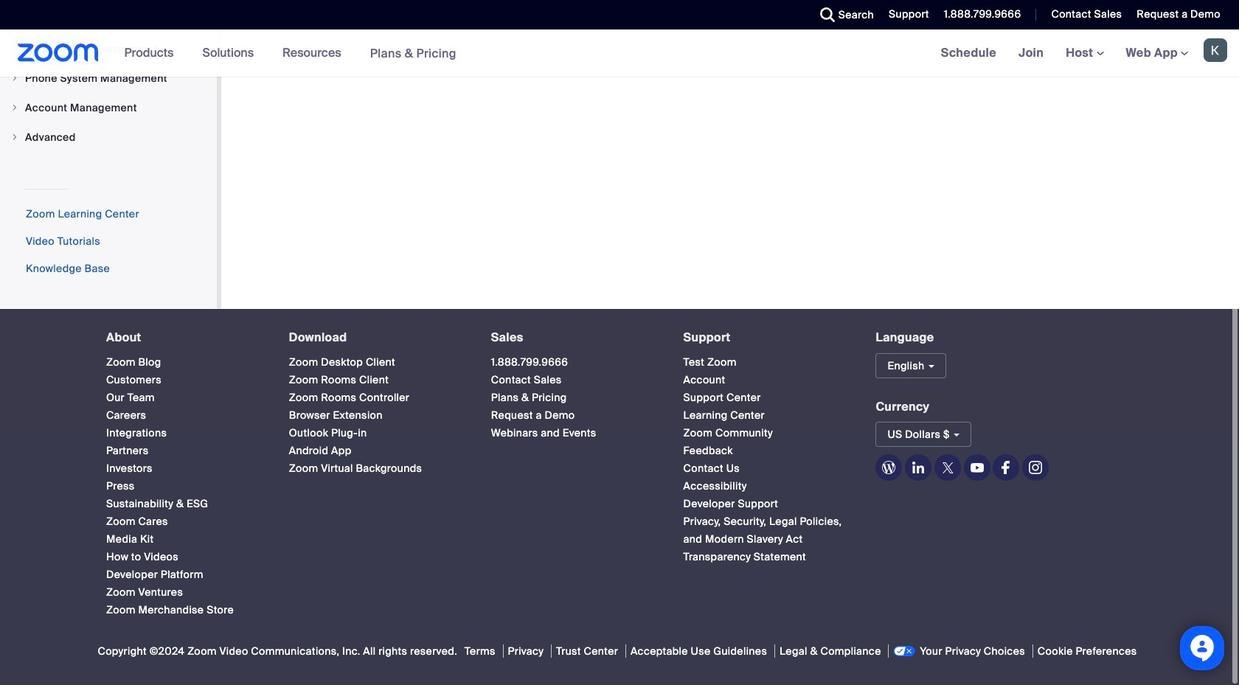 Task type: vqa. For each thing, say whether or not it's contained in the screenshot.
heading
yes



Task type: describe. For each thing, give the bounding box(es) containing it.
3 menu item from the top
[[0, 123, 217, 151]]

1 menu item from the top
[[0, 64, 217, 92]]

right image for first menu item
[[10, 74, 19, 83]]

1 heading from the left
[[106, 331, 263, 344]]

3 heading from the left
[[491, 331, 657, 344]]

admin menu menu
[[0, 0, 217, 153]]

product information navigation
[[113, 30, 468, 77]]



Task type: locate. For each thing, give the bounding box(es) containing it.
1 vertical spatial menu item
[[0, 94, 217, 122]]

4 heading from the left
[[684, 331, 850, 344]]

main content main content
[[221, 0, 1240, 309]]

heading
[[106, 331, 263, 344], [289, 331, 465, 344], [491, 331, 657, 344], [684, 331, 850, 344]]

1 vertical spatial right image
[[10, 103, 19, 112]]

meetings navigation
[[930, 30, 1240, 77]]

right image
[[10, 74, 19, 83], [10, 103, 19, 112], [10, 133, 19, 142]]

1 right image from the top
[[10, 74, 19, 83]]

profile picture image
[[1204, 38, 1228, 62]]

right image for 1st menu item from the bottom
[[10, 133, 19, 142]]

2 vertical spatial menu item
[[0, 123, 217, 151]]

0 vertical spatial menu item
[[0, 64, 217, 92]]

2 menu item from the top
[[0, 94, 217, 122]]

zoom logo image
[[18, 44, 99, 62]]

menu item
[[0, 64, 217, 92], [0, 94, 217, 122], [0, 123, 217, 151]]

2 heading from the left
[[289, 331, 465, 344]]

2 vertical spatial right image
[[10, 133, 19, 142]]

banner
[[0, 30, 1240, 77]]

2 right image from the top
[[10, 103, 19, 112]]

0 vertical spatial right image
[[10, 74, 19, 83]]

3 right image from the top
[[10, 133, 19, 142]]

right image for second menu item from the bottom of the admin menu menu
[[10, 103, 19, 112]]



